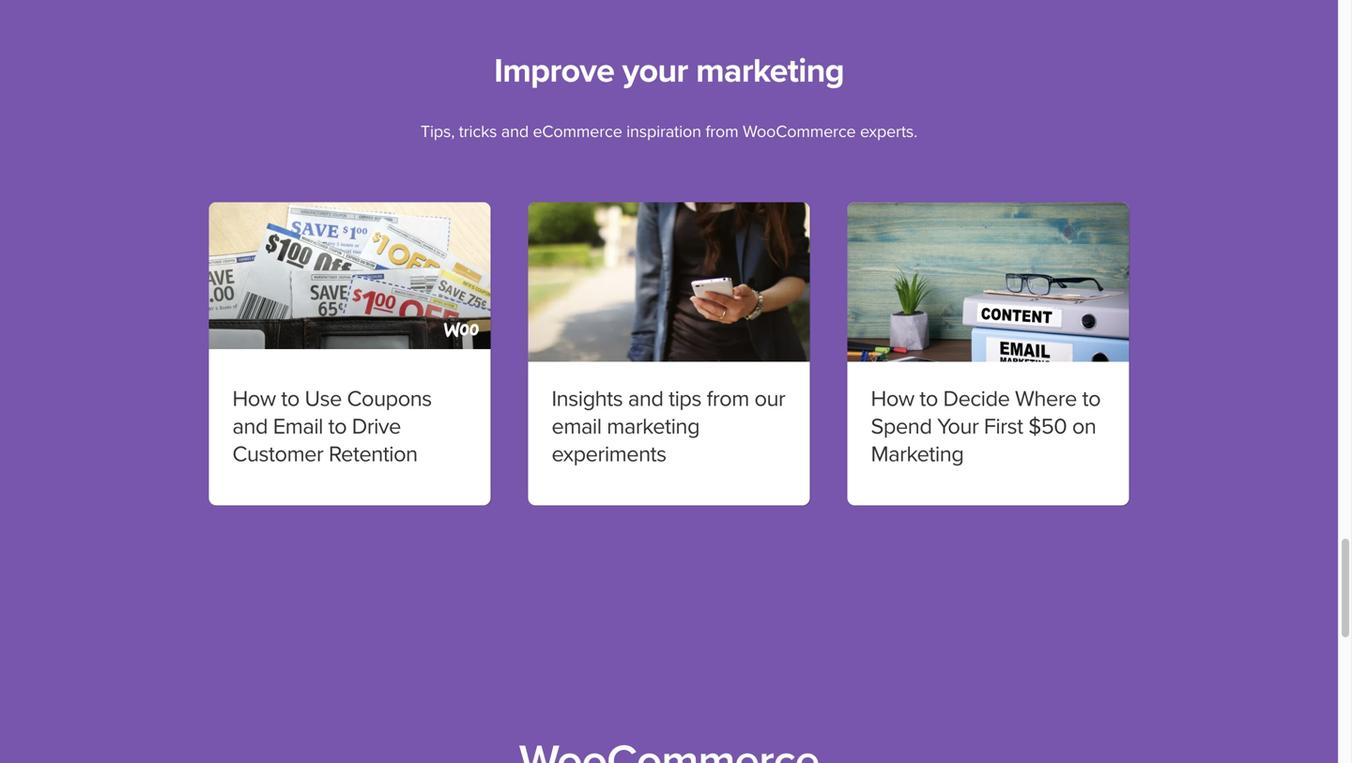 Task type: vqa. For each thing, say whether or not it's contained in the screenshot.
Show subcategories icon
no



Task type: locate. For each thing, give the bounding box(es) containing it.
1 vertical spatial marketing
[[607, 414, 700, 440]]

improve your marketing
[[494, 51, 844, 91]]

2 how from the left
[[871, 386, 915, 412]]

0 horizontal spatial how
[[232, 386, 276, 412]]

customer
[[232, 442, 323, 468]]

1 horizontal spatial how
[[871, 386, 915, 412]]

and right tricks
[[501, 122, 529, 142]]

retention
[[329, 442, 418, 468]]

and inside insights and tips from our email marketing experiments
[[628, 386, 664, 412]]

0 vertical spatial and
[[501, 122, 529, 142]]

your
[[623, 51, 688, 91]]

from left our
[[707, 386, 749, 412]]

how inside how to use coupons and email to drive customer retention
[[232, 386, 276, 412]]

marketing down tips
[[607, 414, 700, 440]]

how inside how to decide where to spend your first $50 on marketing
[[871, 386, 915, 412]]

inspiration
[[627, 122, 702, 142]]

marketing inside insights and tips from our email marketing experiments
[[607, 414, 700, 440]]

and up customer
[[232, 414, 268, 440]]

to
[[281, 386, 300, 412], [920, 386, 938, 412], [1083, 386, 1101, 412], [328, 414, 347, 440]]

your
[[938, 414, 979, 440]]

from right inspiration
[[706, 122, 739, 142]]

1 how from the left
[[232, 386, 276, 412]]

marketing up woocommerce
[[696, 51, 844, 91]]

2 vertical spatial and
[[232, 414, 268, 440]]

how
[[232, 386, 276, 412], [871, 386, 915, 412]]

how up email
[[232, 386, 276, 412]]

how up spend
[[871, 386, 915, 412]]

1 vertical spatial from
[[707, 386, 749, 412]]

0 vertical spatial from
[[706, 122, 739, 142]]

tips, tricks and ecommerce inspiration from woocommerce experts.
[[421, 122, 918, 142]]

tricks
[[459, 122, 497, 142]]

from
[[706, 122, 739, 142], [707, 386, 749, 412]]

to up spend
[[920, 386, 938, 412]]

2 horizontal spatial and
[[628, 386, 664, 412]]

marketing
[[696, 51, 844, 91], [607, 414, 700, 440]]

email
[[273, 414, 323, 440]]

and left tips
[[628, 386, 664, 412]]

1 vertical spatial and
[[628, 386, 664, 412]]

drive
[[352, 414, 401, 440]]

and
[[501, 122, 529, 142], [628, 386, 664, 412], [232, 414, 268, 440]]

how to use coupons and email to drive customer retention link
[[209, 202, 491, 506]]

to down use
[[328, 414, 347, 440]]

our
[[755, 386, 786, 412]]

0 horizontal spatial and
[[232, 414, 268, 440]]

$50
[[1029, 414, 1067, 440]]



Task type: describe. For each thing, give the bounding box(es) containing it.
to up email
[[281, 386, 300, 412]]

how to decide where to spend your first $50 on marketing link
[[848, 202, 1130, 506]]

email
[[552, 414, 602, 440]]

insights and tips from our email marketing experiments link
[[528, 202, 810, 506]]

1 horizontal spatial and
[[501, 122, 529, 142]]

from inside insights and tips from our email marketing experiments
[[707, 386, 749, 412]]

woocommerce
[[743, 122, 856, 142]]

tips
[[669, 386, 702, 412]]

how for spend
[[871, 386, 915, 412]]

tips,
[[421, 122, 455, 142]]

spend
[[871, 414, 932, 440]]

use
[[305, 386, 342, 412]]

insights and tips from our email marketing experiments
[[552, 386, 786, 468]]

experts.
[[860, 122, 918, 142]]

how to decide where to spend your first $50 on marketing
[[871, 386, 1101, 468]]

coupons
[[347, 386, 432, 412]]

on
[[1073, 414, 1097, 440]]

marketing
[[871, 442, 964, 468]]

how to use coupons and email to drive customer retention
[[232, 386, 432, 468]]

insights
[[552, 386, 623, 412]]

decide
[[944, 386, 1010, 412]]

how for email
[[232, 386, 276, 412]]

first
[[984, 414, 1024, 440]]

improve
[[494, 51, 615, 91]]

experiments
[[552, 442, 667, 468]]

to up on
[[1083, 386, 1101, 412]]

ecommerce
[[533, 122, 622, 142]]

0 vertical spatial marketing
[[696, 51, 844, 91]]

and inside how to use coupons and email to drive customer retention
[[232, 414, 268, 440]]

where
[[1015, 386, 1077, 412]]



